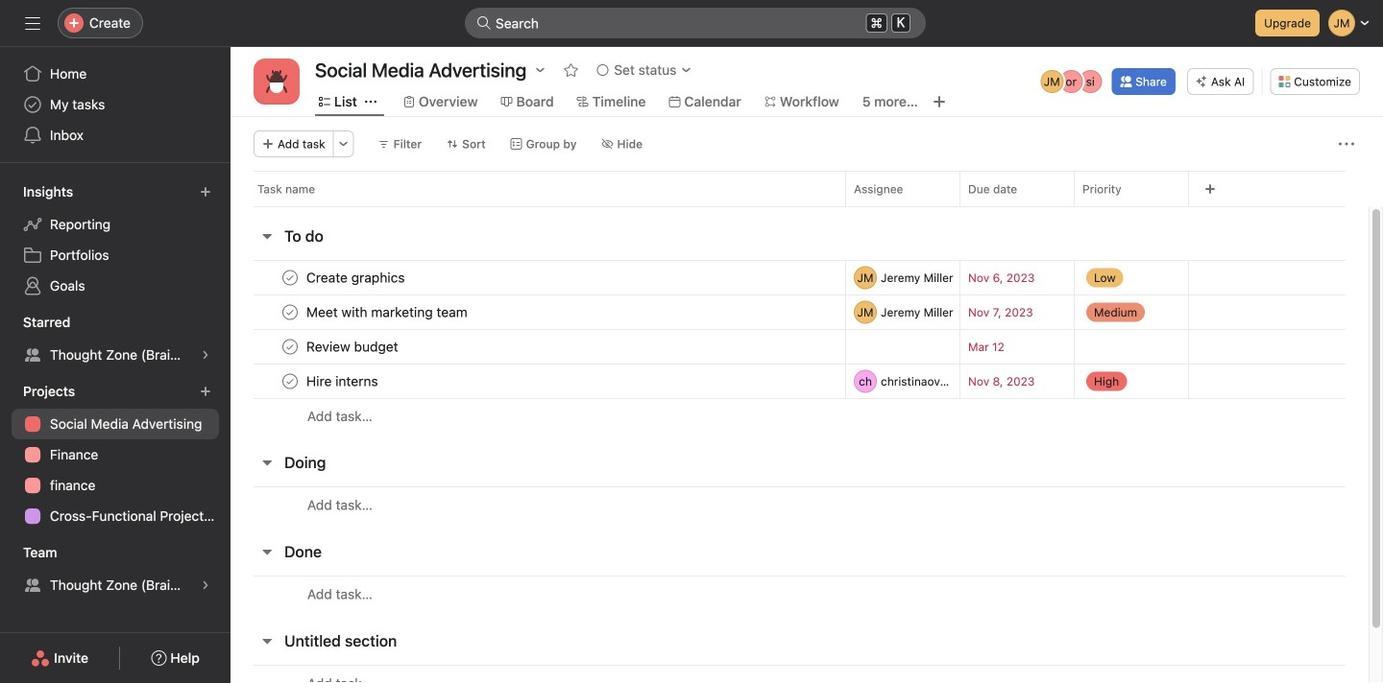 Task type: describe. For each thing, give the bounding box(es) containing it.
projects element
[[0, 375, 231, 536]]

more actions image
[[1339, 136, 1354, 152]]

global element
[[0, 47, 231, 162]]

new insights image
[[200, 186, 211, 198]]

prominent image
[[476, 15, 492, 31]]

task name text field for meet with marketing team cell
[[303, 303, 473, 322]]

Mark complete checkbox
[[279, 267, 302, 290]]

meet with marketing team cell
[[231, 295, 845, 330]]

hide sidebar image
[[25, 15, 40, 31]]

add to starred image
[[563, 62, 579, 78]]

new project or portfolio image
[[200, 386, 211, 398]]

1 collapse task list for this group image from the top
[[259, 229, 275, 244]]

header to do tree grid
[[231, 260, 1369, 434]]

tab actions image
[[365, 96, 376, 108]]

starred element
[[0, 305, 231, 375]]

add tab image
[[931, 94, 947, 109]]

see details, thought zone (brainstorm space) image for starred element
[[200, 350, 211, 361]]

mark complete checkbox inside the review budget cell
[[279, 336, 302, 359]]

review budget cell
[[231, 329, 845, 365]]

task name text field for mark complete option
[[303, 268, 411, 288]]

mark complete image for mark complete checkbox in the review budget cell
[[279, 336, 302, 359]]



Task type: vqa. For each thing, say whether or not it's contained in the screenshot.
Seven Warlords of the Sea link to the top
no



Task type: locate. For each thing, give the bounding box(es) containing it.
mark complete image for mark complete option
[[279, 267, 302, 290]]

1 mark complete image from the top
[[279, 267, 302, 290]]

mark complete checkbox for task name text box in meet with marketing team cell
[[279, 301, 302, 324]]

mark complete checkbox inside hire interns cell
[[279, 370, 302, 393]]

1 task name text field from the top
[[303, 303, 473, 322]]

1 mark complete checkbox from the top
[[279, 301, 302, 324]]

mark complete image for mark complete checkbox within the meet with marketing team cell
[[279, 301, 302, 324]]

mark complete checkbox inside meet with marketing team cell
[[279, 301, 302, 324]]

1 vertical spatial see details, thought zone (brainstorm space) image
[[200, 580, 211, 592]]

Task name text field
[[303, 303, 473, 322], [303, 372, 384, 391]]

1 vertical spatial task name text field
[[303, 338, 404, 357]]

see details, thought zone (brainstorm space) image for "teams" element
[[200, 580, 211, 592]]

0 vertical spatial mark complete image
[[279, 301, 302, 324]]

1 vertical spatial mark complete image
[[279, 336, 302, 359]]

2 task name text field from the top
[[303, 372, 384, 391]]

see details, thought zone (brainstorm space) image
[[200, 350, 211, 361], [200, 580, 211, 592]]

see details, thought zone (brainstorm space) image inside starred element
[[200, 350, 211, 361]]

0 vertical spatial task name text field
[[303, 268, 411, 288]]

task name text field inside the review budget cell
[[303, 338, 404, 357]]

2 mark complete image from the top
[[279, 336, 302, 359]]

Mark complete checkbox
[[279, 301, 302, 324], [279, 336, 302, 359], [279, 370, 302, 393]]

1 task name text field from the top
[[303, 268, 411, 288]]

1 vertical spatial mark complete image
[[279, 370, 302, 393]]

task name text field for mark complete checkbox in the review budget cell
[[303, 338, 404, 357]]

mark complete image inside 'create graphics' "cell"
[[279, 267, 302, 290]]

2 see details, thought zone (brainstorm space) image from the top
[[200, 580, 211, 592]]

hire interns cell
[[231, 364, 845, 400]]

task name text field inside 'create graphics' "cell"
[[303, 268, 411, 288]]

2 mark complete image from the top
[[279, 370, 302, 393]]

mark complete image for mark complete checkbox within hire interns cell
[[279, 370, 302, 393]]

Task name text field
[[303, 268, 411, 288], [303, 338, 404, 357]]

more actions image
[[338, 138, 349, 150]]

mark complete checkbox for task name text box within the hire interns cell
[[279, 370, 302, 393]]

insights element
[[0, 175, 231, 305]]

Search tasks, projects, and more text field
[[465, 8, 926, 38]]

task name text field inside meet with marketing team cell
[[303, 303, 473, 322]]

0 vertical spatial task name text field
[[303, 303, 473, 322]]

see details, thought zone (brainstorm space) image inside "teams" element
[[200, 580, 211, 592]]

mark complete image inside meet with marketing team cell
[[279, 301, 302, 324]]

3 mark complete checkbox from the top
[[279, 370, 302, 393]]

1 mark complete image from the top
[[279, 301, 302, 324]]

row
[[231, 171, 1383, 206], [254, 206, 1346, 207], [231, 260, 1369, 296], [231, 295, 1369, 330], [231, 329, 1369, 365], [231, 364, 1369, 400], [231, 399, 1369, 434], [231, 487, 1369, 523], [231, 576, 1369, 613], [231, 666, 1369, 684]]

1 vertical spatial task name text field
[[303, 372, 384, 391]]

2 vertical spatial mark complete checkbox
[[279, 370, 302, 393]]

task name text field for hire interns cell
[[303, 372, 384, 391]]

2 task name text field from the top
[[303, 338, 404, 357]]

0 vertical spatial mark complete image
[[279, 267, 302, 290]]

mark complete image inside hire interns cell
[[279, 370, 302, 393]]

0 vertical spatial mark complete checkbox
[[279, 301, 302, 324]]

None field
[[465, 8, 926, 38]]

teams element
[[0, 536, 231, 605]]

task name text field inside hire interns cell
[[303, 372, 384, 391]]

collapse task list for this group image
[[259, 229, 275, 244], [259, 545, 275, 560], [259, 634, 275, 649]]

1 see details, thought zone (brainstorm space) image from the top
[[200, 350, 211, 361]]

2 collapse task list for this group image from the top
[[259, 545, 275, 560]]

1 vertical spatial collapse task list for this group image
[[259, 545, 275, 560]]

2 vertical spatial collapse task list for this group image
[[259, 634, 275, 649]]

add field image
[[1204, 183, 1216, 195]]

1 vertical spatial mark complete checkbox
[[279, 336, 302, 359]]

0 vertical spatial see details, thought zone (brainstorm space) image
[[200, 350, 211, 361]]

create graphics cell
[[231, 260, 845, 296]]

0 vertical spatial collapse task list for this group image
[[259, 229, 275, 244]]

mark complete image
[[279, 267, 302, 290], [279, 370, 302, 393]]

3 collapse task list for this group image from the top
[[259, 634, 275, 649]]

bug image
[[265, 70, 288, 93]]

collapse task list for this group image
[[259, 455, 275, 471]]

mark complete image inside the review budget cell
[[279, 336, 302, 359]]

mark complete image
[[279, 301, 302, 324], [279, 336, 302, 359]]

2 mark complete checkbox from the top
[[279, 336, 302, 359]]



